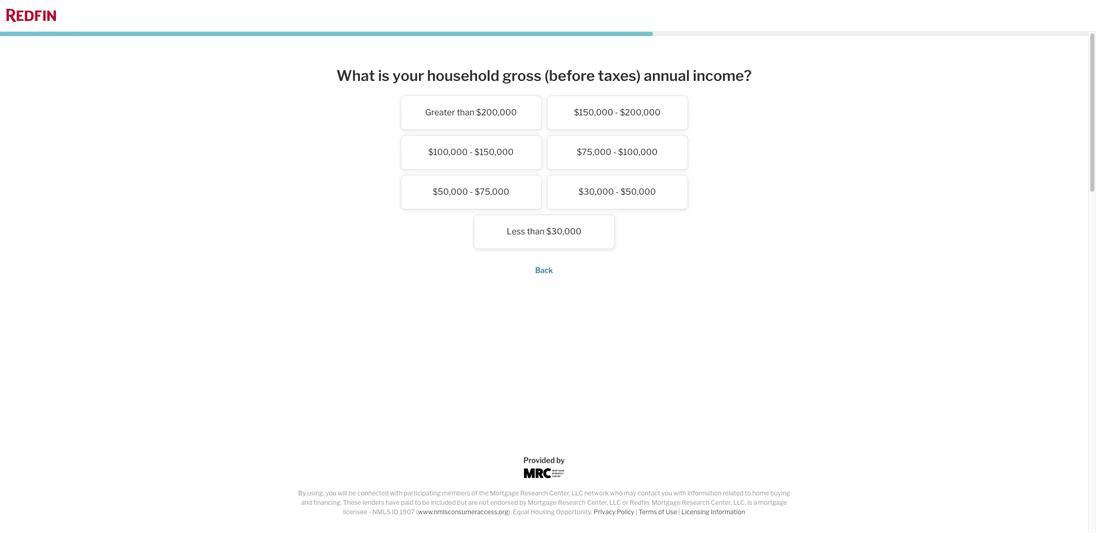 Task type: locate. For each thing, give the bounding box(es) containing it.
1 vertical spatial $150,000
[[475, 147, 514, 157]]

the
[[479, 490, 489, 498]]

be down participating on the bottom left of the page
[[422, 499, 430, 507]]

you right contact
[[662, 490, 673, 498]]

household
[[427, 67, 500, 85]]

you
[[326, 490, 337, 498], [662, 490, 673, 498]]

to up (
[[415, 499, 421, 507]]

terms of use link
[[639, 509, 677, 516]]

research up housing
[[520, 490, 548, 498]]

$30,000
[[579, 187, 614, 197], [547, 227, 582, 237]]

0 horizontal spatial |
[[636, 509, 638, 516]]

by inside by using, you will be connected with participating members of the mortgage research center, llc network who may contact you with information related to home buying and financing. these lenders have paid to be included but are not endorsed by mortgage research center, llc or redfin. mortgage research center, llc. is a mortgage licensee - nmls id 1907 (
[[520, 499, 527, 507]]

licensing information link
[[682, 509, 746, 516]]

financing.
[[314, 499, 342, 507]]

- down the $150,000 - $200,000
[[614, 147, 617, 157]]

by up mortgage research center image
[[557, 456, 565, 465]]

0 horizontal spatial $150,000
[[475, 147, 514, 157]]

is
[[378, 67, 390, 85], [748, 499, 753, 507]]

than
[[457, 107, 475, 117], [527, 227, 545, 237]]

$200,000 down the gross
[[476, 107, 517, 117]]

than right greater
[[457, 107, 475, 117]]

| down redfin.
[[636, 509, 638, 516]]

to
[[745, 490, 751, 498], [415, 499, 421, 507]]

provided
[[524, 456, 555, 465]]

members
[[442, 490, 470, 498]]

1 vertical spatial be
[[422, 499, 430, 507]]

$150,000 down (before
[[574, 107, 614, 117]]

1 horizontal spatial than
[[527, 227, 545, 237]]

contact
[[638, 490, 661, 498]]

$100,000 down greater
[[429, 147, 468, 157]]

0 horizontal spatial than
[[457, 107, 475, 117]]

of inside by using, you will be connected with participating members of the mortgage research center, llc network who may contact you with information related to home buying and financing. these lenders have paid to be included but are not endorsed by mortgage research center, llc or redfin. mortgage research center, llc. is a mortgage licensee - nmls id 1907 (
[[472, 490, 478, 498]]

0 horizontal spatial center,
[[550, 490, 570, 498]]

1 with from the left
[[390, 490, 403, 498]]

- for $50,000
[[470, 187, 473, 197]]

$50,000
[[433, 187, 468, 197], [621, 187, 656, 197]]

than for $200,000
[[457, 107, 475, 117]]

is left a
[[748, 499, 753, 507]]

| right the use
[[679, 509, 680, 516]]

of left the
[[472, 490, 478, 498]]

0 vertical spatial llc
[[572, 490, 583, 498]]

$30,000 up back
[[547, 227, 582, 237]]

1 | from the left
[[636, 509, 638, 516]]

are
[[469, 499, 478, 507]]

to up llc.
[[745, 490, 751, 498]]

0 horizontal spatial $200,000
[[476, 107, 517, 117]]

1 vertical spatial than
[[527, 227, 545, 237]]

mortgage up housing
[[528, 499, 557, 507]]

of
[[472, 490, 478, 498], [659, 509, 665, 516]]

1 vertical spatial $75,000
[[475, 187, 510, 197]]

1 horizontal spatial is
[[748, 499, 753, 507]]

is inside by using, you will be connected with participating members of the mortgage research center, llc network who may contact you with information related to home buying and financing. these lenders have paid to be included but are not endorsed by mortgage research center, llc or redfin. mortgage research center, llc. is a mortgage licensee - nmls id 1907 (
[[748, 499, 753, 507]]

0 vertical spatial is
[[378, 67, 390, 85]]

1 horizontal spatial $75,000
[[577, 147, 612, 157]]

mortgage up endorsed in the left of the page
[[490, 490, 519, 498]]

0 vertical spatial by
[[557, 456, 565, 465]]

by
[[298, 490, 306, 498]]

0 horizontal spatial of
[[472, 490, 478, 498]]

with up the use
[[674, 490, 687, 498]]

information
[[711, 509, 746, 516]]

1 vertical spatial to
[[415, 499, 421, 507]]

and
[[301, 499, 312, 507]]

than right less
[[527, 227, 545, 237]]

by up equal
[[520, 499, 527, 507]]

- for $75,000
[[614, 147, 617, 157]]

0 vertical spatial $150,000
[[574, 107, 614, 117]]

$200,000 down taxes)
[[620, 107, 661, 117]]

- down greater than $200,000
[[470, 147, 473, 157]]

of for members
[[472, 490, 478, 498]]

- down taxes)
[[615, 107, 619, 117]]

1 you from the left
[[326, 490, 337, 498]]

mortgage up the use
[[652, 499, 681, 507]]

$100,000
[[429, 147, 468, 157], [619, 147, 658, 157]]

lenders
[[363, 499, 385, 507]]

$30,000 down $75,000 - $100,000
[[579, 187, 614, 197]]

llc
[[572, 490, 583, 498], [610, 499, 621, 507]]

1 horizontal spatial you
[[662, 490, 673, 498]]

by
[[557, 456, 565, 465], [520, 499, 527, 507]]

research up licensing
[[682, 499, 710, 507]]

you up financing.
[[326, 490, 337, 498]]

equal
[[513, 509, 530, 516]]

-
[[615, 107, 619, 117], [470, 147, 473, 157], [614, 147, 617, 157], [470, 187, 473, 197], [616, 187, 619, 197], [369, 509, 371, 516]]

2 $100,000 from the left
[[619, 147, 658, 157]]

use
[[666, 509, 677, 516]]

with up have
[[390, 490, 403, 498]]

0 vertical spatial than
[[457, 107, 475, 117]]

1 horizontal spatial with
[[674, 490, 687, 498]]

$150,000
[[574, 107, 614, 117], [475, 147, 514, 157]]

$200,000
[[476, 107, 517, 117], [620, 107, 661, 117]]

1 horizontal spatial $150,000
[[574, 107, 614, 117]]

$150,000 up $50,000 - $75,000
[[475, 147, 514, 157]]

less
[[507, 227, 525, 237]]

1 vertical spatial by
[[520, 499, 527, 507]]

$100,000 down the $150,000 - $200,000
[[619, 147, 658, 157]]

1 horizontal spatial to
[[745, 490, 751, 498]]

1 horizontal spatial $200,000
[[620, 107, 661, 117]]

using,
[[307, 490, 325, 498]]

1 horizontal spatial be
[[422, 499, 430, 507]]

with
[[390, 490, 403, 498], [674, 490, 687, 498]]

research
[[520, 490, 548, 498], [558, 499, 586, 507], [682, 499, 710, 507]]

center,
[[550, 490, 570, 498], [587, 499, 608, 507], [711, 499, 732, 507]]

1 horizontal spatial of
[[659, 509, 665, 516]]

0 horizontal spatial $50,000
[[433, 187, 468, 197]]

0 horizontal spatial with
[[390, 490, 403, 498]]

$100,000 - $150,000
[[429, 147, 514, 157]]

center, up "opportunity."
[[550, 490, 570, 498]]

annual income?
[[644, 67, 752, 85]]

$75,000 down the $150,000 - $200,000
[[577, 147, 612, 157]]

be
[[349, 490, 356, 498], [422, 499, 430, 507]]

0 vertical spatial be
[[349, 490, 356, 498]]

- down lenders
[[369, 509, 371, 516]]

0 horizontal spatial you
[[326, 490, 337, 498]]

- down $75,000 - $100,000
[[616, 187, 619, 197]]

included
[[431, 499, 456, 507]]

llc up "opportunity."
[[572, 490, 583, 498]]

be up these
[[349, 490, 356, 498]]

0 vertical spatial of
[[472, 490, 478, 498]]

$150,000 - $200,000
[[574, 107, 661, 117]]

your
[[393, 67, 424, 85]]

$50,000 down "$100,000 - $150,000"
[[433, 187, 468, 197]]

llc.
[[734, 499, 746, 507]]

1 horizontal spatial $100,000
[[619, 147, 658, 157]]

1 horizontal spatial $50,000
[[621, 187, 656, 197]]

center, down network
[[587, 499, 608, 507]]

- down "$100,000 - $150,000"
[[470, 187, 473, 197]]

0 horizontal spatial $100,000
[[429, 147, 468, 157]]

0 vertical spatial $75,000
[[577, 147, 612, 157]]

0 horizontal spatial to
[[415, 499, 421, 507]]

research up "opportunity."
[[558, 499, 586, 507]]

who
[[610, 490, 623, 498]]

mortgage
[[490, 490, 519, 498], [528, 499, 557, 507], [652, 499, 681, 507]]

2 you from the left
[[662, 490, 673, 498]]

1 horizontal spatial mortgage
[[528, 499, 557, 507]]

is left your
[[378, 67, 390, 85]]

of left the use
[[659, 509, 665, 516]]

$50,000 - $75,000
[[433, 187, 510, 197]]

buying
[[771, 490, 790, 498]]

1 vertical spatial of
[[659, 509, 665, 516]]

have
[[386, 499, 400, 507]]

|
[[636, 509, 638, 516], [679, 509, 680, 516]]

$75,000
[[577, 147, 612, 157], [475, 187, 510, 197]]

0 horizontal spatial by
[[520, 499, 527, 507]]

$75,000 down "$100,000 - $150,000"
[[475, 187, 510, 197]]

2 $200,000 from the left
[[620, 107, 661, 117]]

1 horizontal spatial |
[[679, 509, 680, 516]]

$50,000 down $75,000 - $100,000
[[621, 187, 656, 197]]

will
[[338, 490, 347, 498]]

1 vertical spatial is
[[748, 499, 753, 507]]

1 vertical spatial llc
[[610, 499, 621, 507]]

center, up information
[[711, 499, 732, 507]]

1 $200,000 from the left
[[476, 107, 517, 117]]

llc up privacy policy link
[[610, 499, 621, 507]]

0 vertical spatial $30,000
[[579, 187, 614, 197]]



Task type: vqa. For each thing, say whether or not it's contained in the screenshot.
left submit search "ICON"
no



Task type: describe. For each thing, give the bounding box(es) containing it.
connected
[[358, 490, 389, 498]]

information
[[688, 490, 722, 498]]

terms
[[639, 509, 657, 516]]

0 horizontal spatial llc
[[572, 490, 583, 498]]

privacy
[[594, 509, 616, 516]]

back
[[536, 266, 553, 275]]

1 horizontal spatial by
[[557, 456, 565, 465]]

these
[[343, 499, 361, 507]]

$200,000 for $150,000 - $200,000
[[620, 107, 661, 117]]

1 vertical spatial $30,000
[[547, 227, 582, 237]]

by using, you will be connected with participating members of the mortgage research center, llc network who may contact you with information related to home buying and financing. these lenders have paid to be included but are not endorsed by mortgage research center, llc or redfin. mortgage research center, llc. is a mortgage licensee - nmls id 1907 (
[[298, 490, 790, 516]]

id
[[392, 509, 399, 516]]

www.nmlsconsumeraccess.org link
[[418, 509, 509, 516]]

2 horizontal spatial center,
[[711, 499, 732, 507]]

).
[[509, 509, 512, 516]]

2 with from the left
[[674, 490, 687, 498]]

paid
[[401, 499, 414, 507]]

licensee
[[343, 509, 368, 516]]

1 horizontal spatial llc
[[610, 499, 621, 507]]

www.nmlsconsumeraccess.org
[[418, 509, 509, 516]]

$30,000 - $50,000
[[579, 187, 656, 197]]

2 $50,000 from the left
[[621, 187, 656, 197]]

- inside by using, you will be connected with participating members of the mortgage research center, llc network who may contact you with information related to home buying and financing. these lenders have paid to be included but are not endorsed by mortgage research center, llc or redfin. mortgage research center, llc. is a mortgage licensee - nmls id 1907 (
[[369, 509, 371, 516]]

may
[[624, 490, 637, 498]]

www.nmlsconsumeraccess.org ). equal housing opportunity. privacy policy | terms of use | licensing information
[[418, 509, 746, 516]]

0 horizontal spatial is
[[378, 67, 390, 85]]

0 vertical spatial to
[[745, 490, 751, 498]]

2 | from the left
[[679, 509, 680, 516]]

1907
[[400, 509, 415, 516]]

a
[[754, 499, 757, 507]]

gross
[[503, 67, 542, 85]]

- for $100,000
[[470, 147, 473, 157]]

0 horizontal spatial be
[[349, 490, 356, 498]]

mortgage research center image
[[524, 469, 565, 479]]

1 $100,000 from the left
[[429, 147, 468, 157]]

greater
[[425, 107, 455, 117]]

of for terms
[[659, 509, 665, 516]]

1 $50,000 from the left
[[433, 187, 468, 197]]

1 horizontal spatial center,
[[587, 499, 608, 507]]

housing
[[531, 509, 555, 516]]

what
[[337, 67, 375, 85]]

$200,000 for greater than $200,000
[[476, 107, 517, 117]]

less than $30,000
[[507, 227, 582, 237]]

greater than $200,000
[[425, 107, 517, 117]]

2 horizontal spatial mortgage
[[652, 499, 681, 507]]

0 horizontal spatial $75,000
[[475, 187, 510, 197]]

2 horizontal spatial research
[[682, 499, 710, 507]]

- for $30,000
[[616, 187, 619, 197]]

- for $150,000
[[615, 107, 619, 117]]

related
[[723, 490, 744, 498]]

$75,000 - $100,000
[[577, 147, 658, 157]]

what is your household gross (before taxes) annual income?
[[337, 67, 752, 85]]

participating
[[404, 490, 441, 498]]

mortgage
[[759, 499, 788, 507]]

policy
[[617, 509, 635, 516]]

(before
[[545, 67, 595, 85]]

home
[[753, 490, 769, 498]]

taxes)
[[598, 67, 641, 85]]

(
[[416, 509, 418, 516]]

network
[[585, 490, 609, 498]]

0 horizontal spatial mortgage
[[490, 490, 519, 498]]

provided by
[[524, 456, 565, 465]]

licensing
[[682, 509, 710, 516]]

nmls
[[373, 509, 391, 516]]

than for $30,000
[[527, 227, 545, 237]]

back button
[[536, 266, 553, 275]]

endorsed
[[491, 499, 518, 507]]

not
[[479, 499, 489, 507]]

what is your household gross (before taxes) annual income? option group
[[335, 95, 754, 254]]

privacy policy link
[[594, 509, 635, 516]]

redfin.
[[630, 499, 651, 507]]

but
[[457, 499, 467, 507]]

1 horizontal spatial research
[[558, 499, 586, 507]]

opportunity.
[[556, 509, 593, 516]]

or
[[623, 499, 629, 507]]

0 horizontal spatial research
[[520, 490, 548, 498]]



